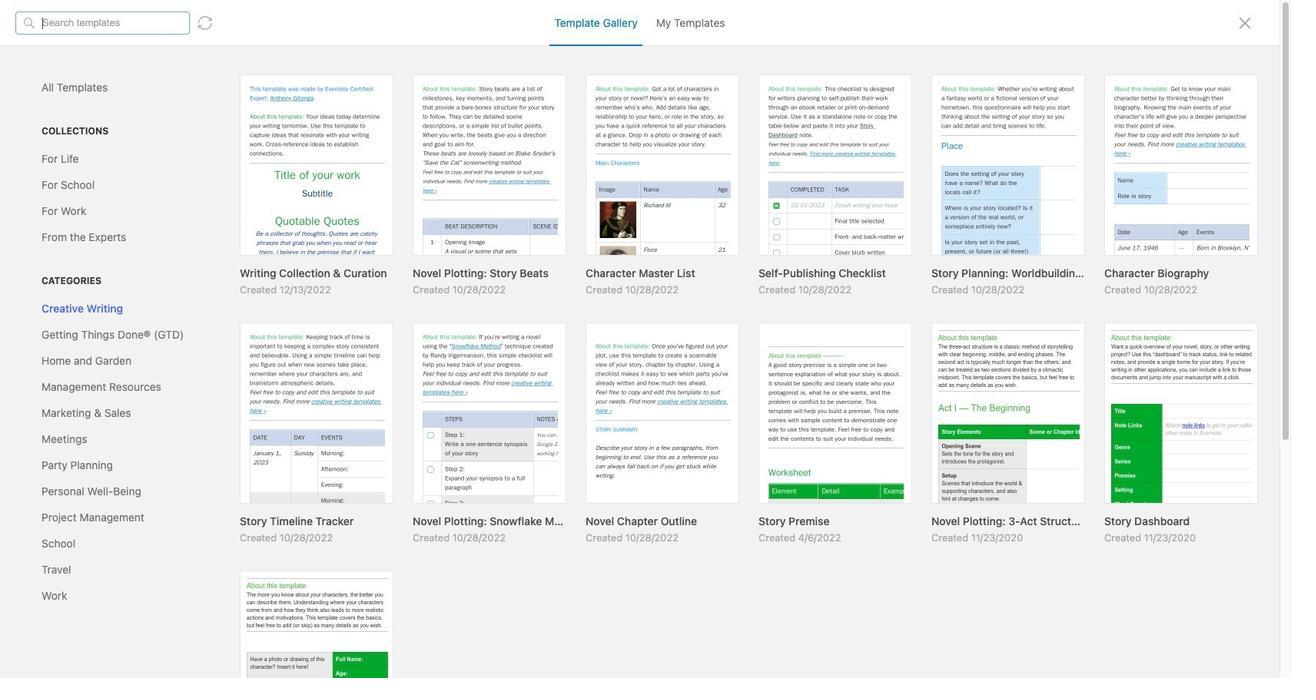 Task type: vqa. For each thing, say whether or not it's contained in the screenshot.
note editor "text box"
yes



Task type: describe. For each thing, give the bounding box(es) containing it.
more image
[[1080, 325, 1126, 345]]

note window element
[[0, 0, 1292, 679]]

Search text field
[[42, 78, 171, 93]]

tree inside main element
[[5, 150, 195, 579]]

alignment image
[[912, 325, 949, 346]]

add tag image
[[236, 649, 254, 667]]

font size image
[[614, 325, 652, 345]]

insert image
[[210, 325, 278, 345]]

none search field inside main element
[[42, 76, 171, 95]]



Task type: locate. For each thing, give the bounding box(es) containing it.
heading level image
[[458, 325, 536, 345]]

font family image
[[540, 325, 610, 345]]

Note Editor text field
[[0, 0, 1292, 679]]

font color image
[[656, 325, 693, 346]]

tree
[[5, 150, 195, 579]]

None search field
[[42, 76, 171, 95]]

main element
[[0, 0, 200, 679]]

row group
[[200, 105, 1279, 679]]

highlight image
[[767, 325, 802, 346]]



